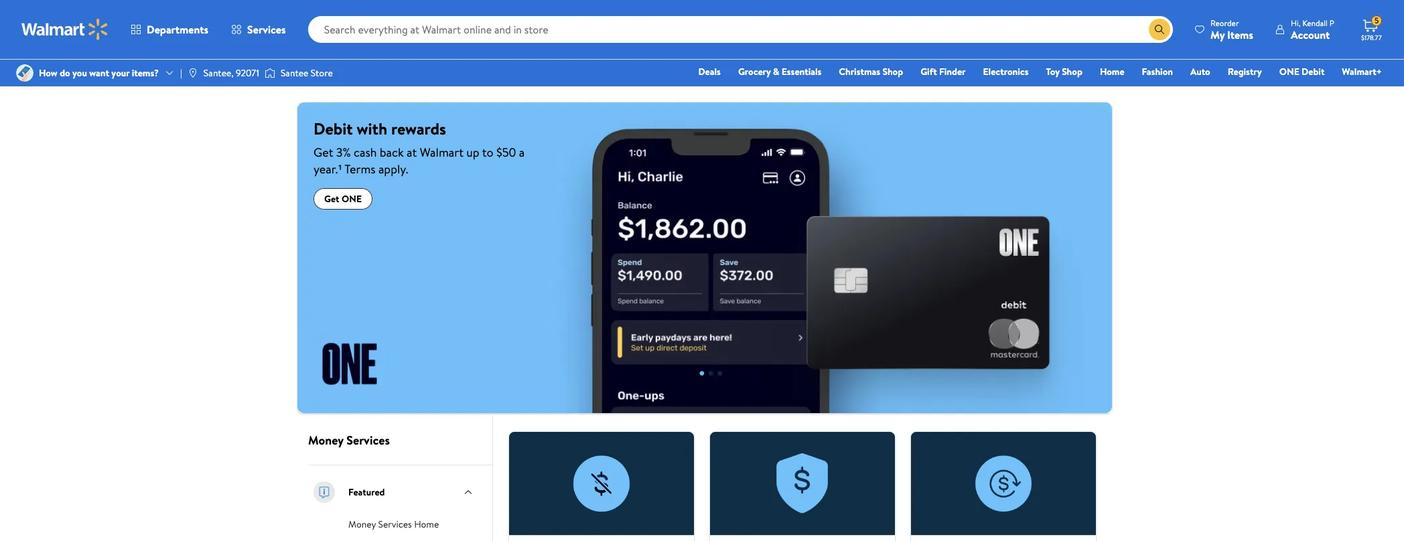 Task type: vqa. For each thing, say whether or not it's contained in the screenshot.
 image to the right
yes



Task type: describe. For each thing, give the bounding box(es) containing it.
featured image
[[311, 479, 338, 506]]

walmart+
[[1343, 65, 1383, 78]]

my
[[1211, 27, 1226, 42]]

services for money services home
[[378, 518, 412, 531]]

kendall
[[1303, 17, 1329, 28]]

registry
[[1229, 65, 1263, 78]]

walmart
[[420, 144, 464, 161]]

cash
[[354, 144, 377, 161]]

grocery
[[739, 65, 771, 78]]

how
[[39, 66, 58, 80]]

up
[[467, 144, 480, 161]]

search icon image
[[1155, 24, 1166, 35]]

shop for toy shop
[[1063, 65, 1083, 78]]

at
[[407, 144, 417, 161]]

fashion link
[[1137, 64, 1180, 79]]

Search search field
[[308, 16, 1174, 43]]

Walmart Site-Wide search field
[[308, 16, 1174, 43]]

grocery & essentials
[[739, 65, 822, 78]]

walmart image
[[21, 19, 109, 40]]

 image for santee, 92071
[[188, 68, 198, 78]]

services inside dropdown button
[[247, 22, 286, 37]]

money services
[[308, 432, 390, 449]]

year.¹
[[314, 161, 342, 178]]

5
[[1376, 15, 1380, 26]]

home link
[[1095, 64, 1131, 79]]

christmas shop link
[[833, 64, 910, 79]]

to
[[482, 144, 494, 161]]

toy
[[1047, 65, 1060, 78]]

$178.77
[[1362, 33, 1383, 42]]

1 horizontal spatial home
[[1101, 65, 1125, 78]]

debit with rewards get 3% cash back at walmart up to $50 a year.¹ terms apply.
[[314, 117, 525, 178]]

5 $178.77
[[1362, 15, 1383, 42]]

one debit
[[1280, 65, 1325, 78]]

electronics link
[[978, 64, 1035, 79]]

auto link
[[1185, 64, 1217, 79]]

departments button
[[119, 13, 220, 46]]

shop for christmas shop
[[883, 65, 904, 78]]

1 list item from the left
[[501, 432, 702, 542]]

0 vertical spatial one
[[1280, 65, 1300, 78]]

finder
[[940, 65, 966, 78]]

get inside button
[[324, 192, 340, 206]]

deals
[[699, 65, 721, 78]]

|
[[180, 66, 182, 80]]

christmas
[[839, 65, 881, 78]]

get inside the debit with rewards get 3% cash back at walmart up to $50 a year.¹ terms apply.
[[314, 144, 333, 161]]

items?
[[132, 66, 159, 80]]

reorder
[[1211, 17, 1240, 28]]

0 vertical spatial debit
[[1303, 65, 1325, 78]]

a
[[519, 144, 525, 161]]

with
[[357, 117, 388, 140]]



Task type: locate. For each thing, give the bounding box(es) containing it.
apply.
[[379, 161, 408, 178]]

get
[[314, 144, 333, 161], [324, 192, 340, 206]]

1 vertical spatial one
[[342, 192, 362, 206]]

toy shop link
[[1041, 64, 1089, 79]]

money for money services
[[308, 432, 344, 449]]

want
[[89, 66, 109, 80]]

one debit link
[[1274, 64, 1331, 79]]

services up 92071
[[247, 22, 286, 37]]

walmart+ link
[[1337, 64, 1389, 79]]

money services home
[[349, 518, 439, 531]]

overdraft protection. you're covered up to two hundred dollars with direct deposit, fee-free. superscript three. get protected. image
[[711, 432, 896, 536]]

account
[[1292, 27, 1331, 42]]

p
[[1330, 17, 1335, 28]]

santee, 92071
[[204, 66, 259, 80]]

get left 3%
[[314, 144, 333, 161]]

one inside button
[[342, 192, 362, 206]]

0 vertical spatial money
[[308, 432, 344, 449]]

gift finder link
[[915, 64, 972, 79]]

0 vertical spatial get
[[314, 144, 333, 161]]

 image right 92071
[[265, 66, 275, 80]]

debit up 3%
[[314, 117, 353, 140]]

money for money services home
[[349, 518, 376, 531]]

grocery & essentials link
[[733, 64, 828, 79]]

debit down account
[[1303, 65, 1325, 78]]

3 list item from the left
[[904, 432, 1105, 542]]

hi,
[[1292, 17, 1301, 28]]

electronics
[[984, 65, 1029, 78]]

0 horizontal spatial debit
[[314, 117, 353, 140]]

how do you want your items?
[[39, 66, 159, 80]]

rewards
[[391, 117, 446, 140]]

deals link
[[693, 64, 727, 79]]

3%
[[336, 144, 351, 161]]

1 vertical spatial get
[[324, 192, 340, 206]]

0 vertical spatial home
[[1101, 65, 1125, 78]]

services button
[[220, 13, 297, 46]]

2 shop from the left
[[1063, 65, 1083, 78]]

back
[[380, 144, 404, 161]]

2 vertical spatial services
[[378, 518, 412, 531]]

gift finder
[[921, 65, 966, 78]]

money down the featured
[[349, 518, 376, 531]]

0 horizontal spatial one
[[342, 192, 362, 206]]

services down the featured
[[378, 518, 412, 531]]

 image for santee store
[[265, 66, 275, 80]]

store
[[311, 66, 333, 80]]

shop right toy
[[1063, 65, 1083, 78]]

do
[[60, 66, 70, 80]]

1 horizontal spatial shop
[[1063, 65, 1083, 78]]

0 vertical spatial services
[[247, 22, 286, 37]]

items
[[1228, 27, 1254, 42]]

get down year.¹
[[324, 192, 340, 206]]

get one
[[324, 192, 362, 206]]

terms
[[345, 161, 376, 178]]

92071
[[236, 66, 259, 80]]

list item
[[501, 432, 702, 542], [702, 432, 904, 542], [904, 432, 1105, 542]]

0 horizontal spatial money
[[308, 432, 344, 449]]

featured
[[349, 486, 385, 499]]

2 list item from the left
[[702, 432, 904, 542]]

gift
[[921, 65, 938, 78]]

get one button
[[314, 188, 373, 210]]

1 vertical spatial debit
[[314, 117, 353, 140]]

shop
[[883, 65, 904, 78], [1063, 65, 1083, 78]]

$50
[[497, 144, 516, 161]]

home
[[1101, 65, 1125, 78], [414, 518, 439, 531]]

1 shop from the left
[[883, 65, 904, 78]]

services up the featured
[[347, 432, 390, 449]]

auto
[[1191, 65, 1211, 78]]

1 horizontal spatial money
[[349, 518, 376, 531]]

santee
[[281, 66, 309, 80]]

 image for how do you want your items?
[[16, 64, 34, 82]]

one down terms
[[342, 192, 362, 206]]

money
[[308, 432, 344, 449], [349, 518, 376, 531]]

hi, kendall p account
[[1292, 17, 1335, 42]]

fashion
[[1143, 65, 1174, 78]]

 image
[[16, 64, 34, 82], [265, 66, 275, 80], [188, 68, 198, 78]]

departments
[[147, 22, 209, 37]]

 image right |
[[188, 68, 198, 78]]

services
[[247, 22, 286, 37], [347, 432, 390, 449], [378, 518, 412, 531]]

1 horizontal spatial one
[[1280, 65, 1300, 78]]

&
[[774, 65, 780, 78]]

money inside money services home link
[[349, 518, 376, 531]]

debit with rewards. get three percent cash back at walmart up to fifty dollars a year¹. terms apply. get one. image
[[298, 103, 1113, 414]]

 image left how
[[16, 64, 34, 82]]

1 vertical spatial money
[[349, 518, 376, 531]]

0 horizontal spatial shop
[[883, 65, 904, 78]]

debit
[[1303, 65, 1325, 78], [314, 117, 353, 140]]

money services home link
[[349, 517, 439, 531]]

christmas shop
[[839, 65, 904, 78]]

1 horizontal spatial debit
[[1303, 65, 1325, 78]]

one down account
[[1280, 65, 1300, 78]]

0 horizontal spatial home
[[414, 518, 439, 531]]

list
[[501, 432, 1105, 542]]

one
[[1280, 65, 1300, 78], [342, 192, 362, 206]]

you
[[72, 66, 87, 80]]

debit inside the debit with rewards get 3% cash back at walmart up to $50 a year.¹ terms apply.
[[314, 117, 353, 140]]

shop right christmas
[[883, 65, 904, 78]]

5.00% apy superscript four on savings. with eligible deposits. boost savings. image
[[912, 432, 1097, 536]]

1 horizontal spatial  image
[[188, 68, 198, 78]]

services for money services
[[347, 432, 390, 449]]

1 vertical spatial home
[[414, 518, 439, 531]]

santee store
[[281, 66, 333, 80]]

0 horizontal spatial  image
[[16, 64, 34, 82]]

your
[[112, 66, 130, 80]]

no monthly fees superscript two. or minimum balances. get one. image
[[509, 432, 694, 536]]

money up featured image
[[308, 432, 344, 449]]

2 horizontal spatial  image
[[265, 66, 275, 80]]

1 vertical spatial services
[[347, 432, 390, 449]]

registry link
[[1222, 64, 1269, 79]]

reorder my items
[[1211, 17, 1254, 42]]

essentials
[[782, 65, 822, 78]]

santee,
[[204, 66, 234, 80]]

toy shop
[[1047, 65, 1083, 78]]



